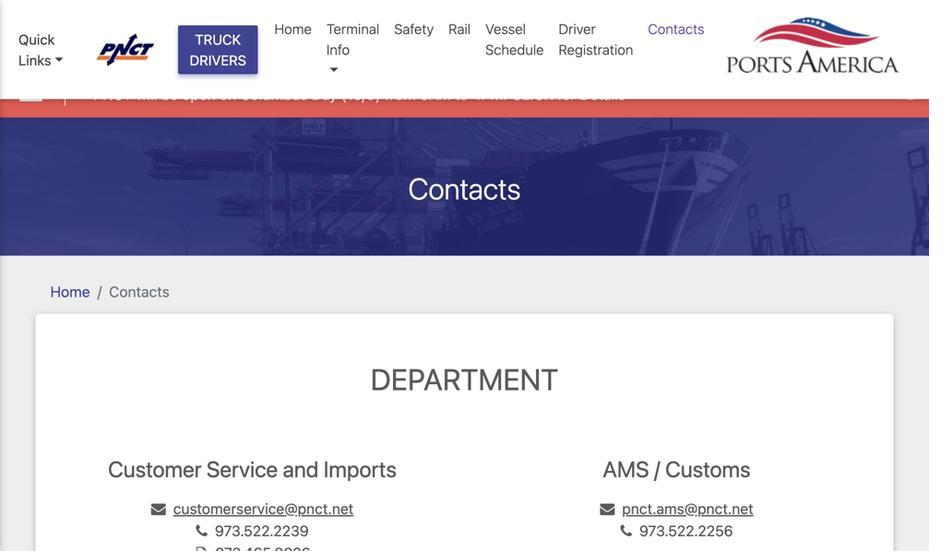 Task type: vqa. For each thing, say whether or not it's contained in the screenshot.
PNCT
yes



Task type: locate. For each thing, give the bounding box(es) containing it.
1 horizontal spatial phone image
[[621, 524, 632, 539]]

terminal info link
[[319, 11, 387, 88]]

phone image inside 973.522.2256 'link'
[[621, 524, 632, 539]]

envelope image
[[151, 502, 166, 517], [600, 502, 615, 517]]

quick
[[18, 31, 55, 47]]

rail
[[449, 21, 471, 37]]

and
[[283, 457, 319, 483]]

imports
[[324, 457, 397, 483]]

envelope image inside the pnct.ams@pnct.net link
[[600, 502, 615, 517]]

0 horizontal spatial envelope image
[[151, 502, 166, 517]]

quick links
[[18, 31, 55, 68]]

home link
[[267, 11, 319, 47], [50, 283, 90, 301]]

0 horizontal spatial phone image
[[196, 524, 208, 539]]

0 horizontal spatial home link
[[50, 283, 90, 301]]

envelope image down the customer
[[151, 502, 166, 517]]

phone image
[[196, 524, 208, 539], [621, 524, 632, 539]]

6am
[[420, 86, 451, 103]]

1 vertical spatial contacts
[[408, 171, 521, 206]]

on
[[220, 86, 236, 103]]

terminal info
[[327, 21, 380, 58]]

vessel schedule
[[486, 21, 544, 58]]

envelope image down ams
[[600, 502, 615, 517]]

2 envelope image from the left
[[600, 502, 615, 517]]

1 vertical spatial home
[[50, 283, 90, 301]]

2 vertical spatial contacts
[[109, 283, 170, 301]]

day
[[312, 86, 337, 103]]

home
[[275, 21, 312, 37], [50, 283, 90, 301]]

envelope image for ams
[[600, 502, 615, 517]]

phone image inside 973.522.2239 link
[[196, 524, 208, 539]]

2 horizontal spatial contacts
[[648, 21, 705, 37]]

0 vertical spatial contacts
[[648, 21, 705, 37]]

customs
[[665, 457, 751, 483]]

1 envelope image from the left
[[151, 502, 166, 517]]

1 vertical spatial home link
[[50, 283, 90, 301]]

for
[[558, 86, 576, 103]]

pnct will be open on columbus day (10/9) from 6am to 4pm.*click for details* alert
[[0, 68, 929, 118]]

(10/9)
[[341, 86, 381, 103]]

pnct.ams@pnct.net link
[[600, 500, 754, 518]]

/
[[654, 457, 661, 483]]

customer
[[108, 457, 202, 483]]

details*
[[580, 86, 632, 103]]

contacts link
[[641, 11, 712, 47]]

4pm.*click
[[472, 86, 554, 103]]

print image
[[194, 547, 208, 552]]

envelope image inside customerservice@pnct.net link
[[151, 502, 166, 517]]

1 horizontal spatial envelope image
[[600, 502, 615, 517]]

driver
[[559, 21, 596, 37]]

be
[[161, 86, 178, 103]]

contacts
[[648, 21, 705, 37], [408, 171, 521, 206], [109, 283, 170, 301]]

customerservice@pnct.net link
[[151, 500, 354, 518]]

1 horizontal spatial contacts
[[408, 171, 521, 206]]

pnct will be open on columbus day (10/9) from 6am to 4pm.*click for details*
[[93, 86, 632, 103]]

info
[[327, 42, 350, 58]]

driver registration
[[559, 21, 633, 58]]

973.522.2256 link
[[621, 523, 733, 540]]

customer service and imports
[[108, 457, 397, 483]]

safety
[[394, 21, 434, 37]]

contacts inside contacts link
[[648, 21, 705, 37]]

phone image down the pnct.ams@pnct.net link
[[621, 524, 632, 539]]

pnct will be open on columbus day (10/9) from 6am to 4pm.*click for details* link
[[93, 84, 632, 106]]

registration
[[559, 42, 633, 58]]

1 phone image from the left
[[196, 524, 208, 539]]

department
[[371, 362, 559, 397]]

0 vertical spatial home link
[[267, 11, 319, 47]]

phone image up the 'print' icon
[[196, 524, 208, 539]]

1 horizontal spatial home
[[275, 21, 312, 37]]

open
[[182, 86, 216, 103]]

ams
[[603, 457, 649, 483]]

vessel schedule link
[[478, 11, 551, 67]]

envelope image for customer
[[151, 502, 166, 517]]

973.522.2239 link
[[196, 523, 309, 540]]

will
[[136, 86, 157, 103]]

2 phone image from the left
[[621, 524, 632, 539]]

973.522.2256
[[640, 523, 733, 540]]



Task type: describe. For each thing, give the bounding box(es) containing it.
973.522.2239
[[215, 523, 309, 540]]

quick links link
[[18, 29, 79, 70]]

ams / customs
[[603, 457, 751, 483]]

close image
[[902, 81, 920, 100]]

0 horizontal spatial home
[[50, 283, 90, 301]]

1 horizontal spatial home link
[[267, 11, 319, 47]]

0 horizontal spatial contacts
[[109, 283, 170, 301]]

rail link
[[441, 11, 478, 47]]

from
[[385, 86, 416, 103]]

customerservice@pnct.net
[[173, 500, 354, 518]]

safety link
[[387, 11, 441, 47]]

service
[[207, 457, 278, 483]]

phone image for ams
[[621, 524, 632, 539]]

phone image for customer
[[196, 524, 208, 539]]

links
[[18, 52, 51, 68]]

driver registration link
[[551, 11, 641, 67]]

terminal
[[327, 21, 380, 37]]

pnct.ams@pnct.net
[[622, 500, 754, 518]]

schedule
[[486, 42, 544, 58]]

pnct
[[93, 86, 132, 103]]

0 vertical spatial home
[[275, 21, 312, 37]]

vessel
[[486, 21, 526, 37]]

columbus
[[240, 86, 308, 103]]

to
[[455, 86, 468, 103]]



